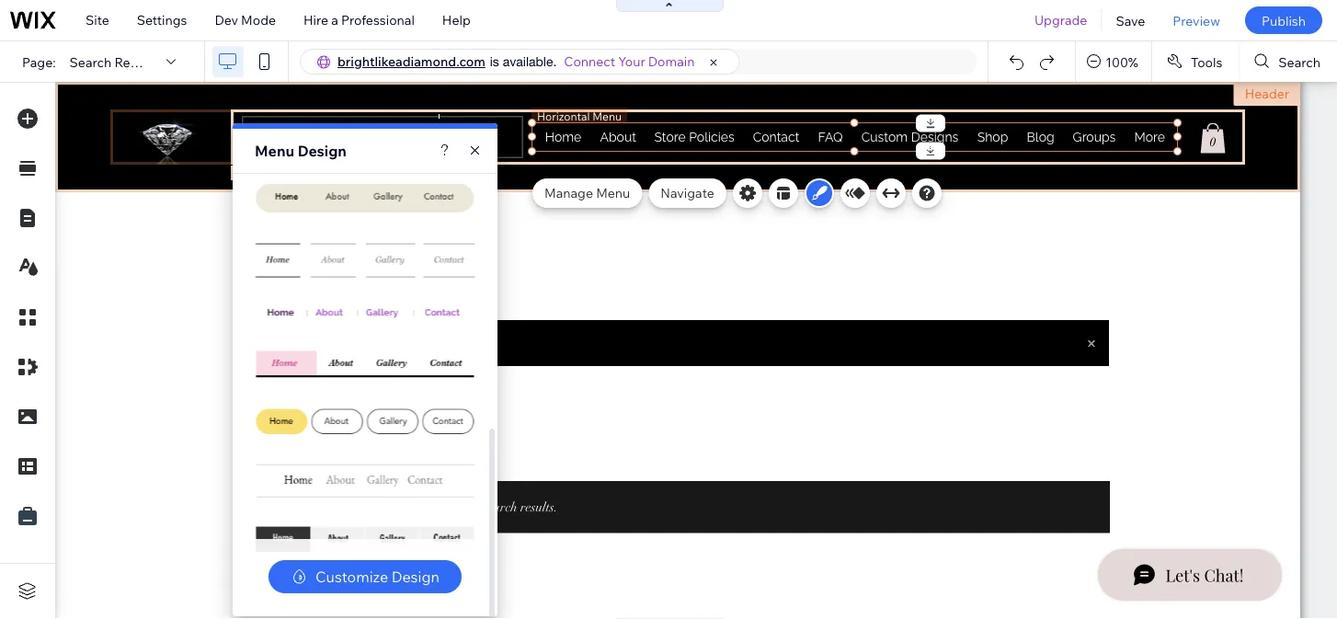 Task type: locate. For each thing, give the bounding box(es) containing it.
menu up the 2
[[255, 142, 294, 160]]

header
[[1245, 86, 1290, 102]]

search button
[[1240, 41, 1338, 82]]

manage
[[545, 185, 593, 201]]

1 vertical spatial menu
[[596, 185, 630, 201]]

manage menu
[[545, 185, 630, 201]]

1 horizontal spatial search
[[1279, 54, 1321, 70]]

search down site
[[70, 54, 112, 70]]

professional
[[341, 12, 415, 28]]

connect
[[564, 53, 616, 69]]

2 search from the left
[[1279, 54, 1321, 70]]

2
[[279, 166, 285, 180]]

0 horizontal spatial design
[[298, 142, 347, 160]]

tools button
[[1153, 41, 1239, 82]]

menu
[[255, 142, 294, 160], [596, 185, 630, 201]]

design
[[298, 142, 347, 160], [392, 568, 440, 586]]

1 horizontal spatial menu
[[596, 185, 630, 201]]

menu right manage
[[596, 185, 630, 201]]

1 search from the left
[[70, 54, 112, 70]]

dev mode
[[215, 12, 276, 28]]

0 vertical spatial menu
[[255, 142, 294, 160]]

1 horizontal spatial design
[[392, 568, 440, 586]]

hire a professional
[[304, 12, 415, 28]]

tools
[[1191, 54, 1223, 70]]

1 vertical spatial design
[[392, 568, 440, 586]]

search down publish
[[1279, 54, 1321, 70]]

0 vertical spatial design
[[298, 142, 347, 160]]

100% button
[[1077, 41, 1152, 82]]

your
[[618, 53, 646, 69]]

mode
[[241, 12, 276, 28]]

design for menu design
[[298, 142, 347, 160]]

search
[[70, 54, 112, 70], [1279, 54, 1321, 70]]

0 horizontal spatial search
[[70, 54, 112, 70]]

design inside button
[[392, 568, 440, 586]]

search inside button
[[1279, 54, 1321, 70]]



Task type: vqa. For each thing, say whether or not it's contained in the screenshot.
second Change Button from the bottom of the page
no



Task type: describe. For each thing, give the bounding box(es) containing it.
publish button
[[1246, 6, 1323, 34]]

column
[[236, 166, 277, 180]]

settings
[[137, 12, 187, 28]]

save
[[1116, 12, 1146, 28]]

search for search
[[1279, 54, 1321, 70]]

brightlikeadiamond.com
[[338, 53, 486, 69]]

help
[[442, 12, 471, 28]]

hire
[[304, 12, 329, 28]]

100%
[[1106, 54, 1139, 70]]

preview
[[1173, 12, 1221, 28]]

publish
[[1262, 12, 1306, 28]]

search results
[[70, 54, 159, 70]]

domain
[[648, 53, 695, 69]]

available.
[[503, 54, 557, 69]]

save button
[[1102, 0, 1159, 40]]

0 horizontal spatial menu
[[255, 142, 294, 160]]

is
[[490, 54, 499, 69]]

a
[[331, 12, 338, 28]]

customize design button
[[269, 560, 462, 593]]

results
[[114, 54, 159, 70]]

design for customize design
[[392, 568, 440, 586]]

dev
[[215, 12, 238, 28]]

menu design
[[255, 142, 347, 160]]

is available. connect your domain
[[490, 53, 695, 69]]

customize design
[[316, 568, 440, 586]]

preview button
[[1159, 0, 1234, 40]]

navigate
[[661, 185, 715, 201]]

column 2
[[236, 166, 285, 180]]

customize
[[316, 568, 388, 586]]

upgrade
[[1035, 12, 1088, 28]]

search for search results
[[70, 54, 112, 70]]

site
[[86, 12, 109, 28]]



